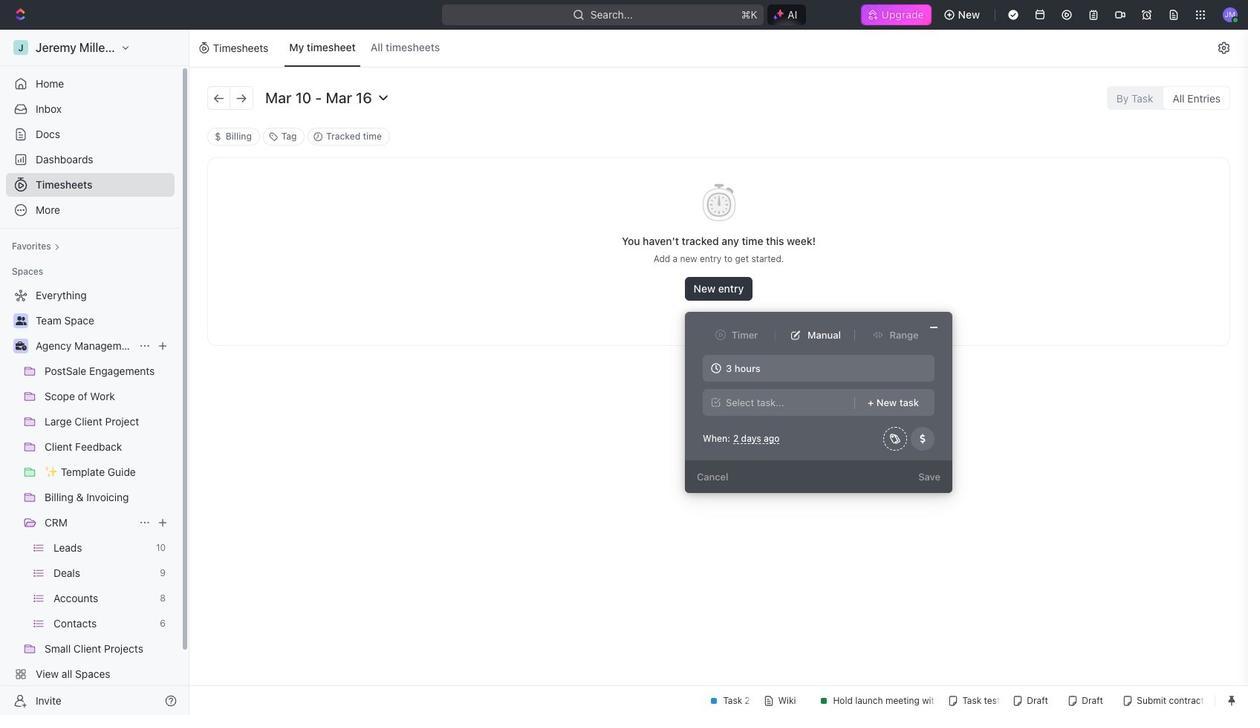 Task type: locate. For each thing, give the bounding box(es) containing it.
tree
[[6, 284, 175, 712]]

sidebar navigation
[[0, 30, 189, 716]]

Enter time e.g. 3 hours 20 mins text field
[[703, 355, 935, 382]]

business time image
[[15, 342, 26, 351]]



Task type: vqa. For each thing, say whether or not it's contained in the screenshot.
TIMESHEETS LINK
no



Task type: describe. For each thing, give the bounding box(es) containing it.
tree inside sidebar navigation
[[6, 284, 175, 712]]



